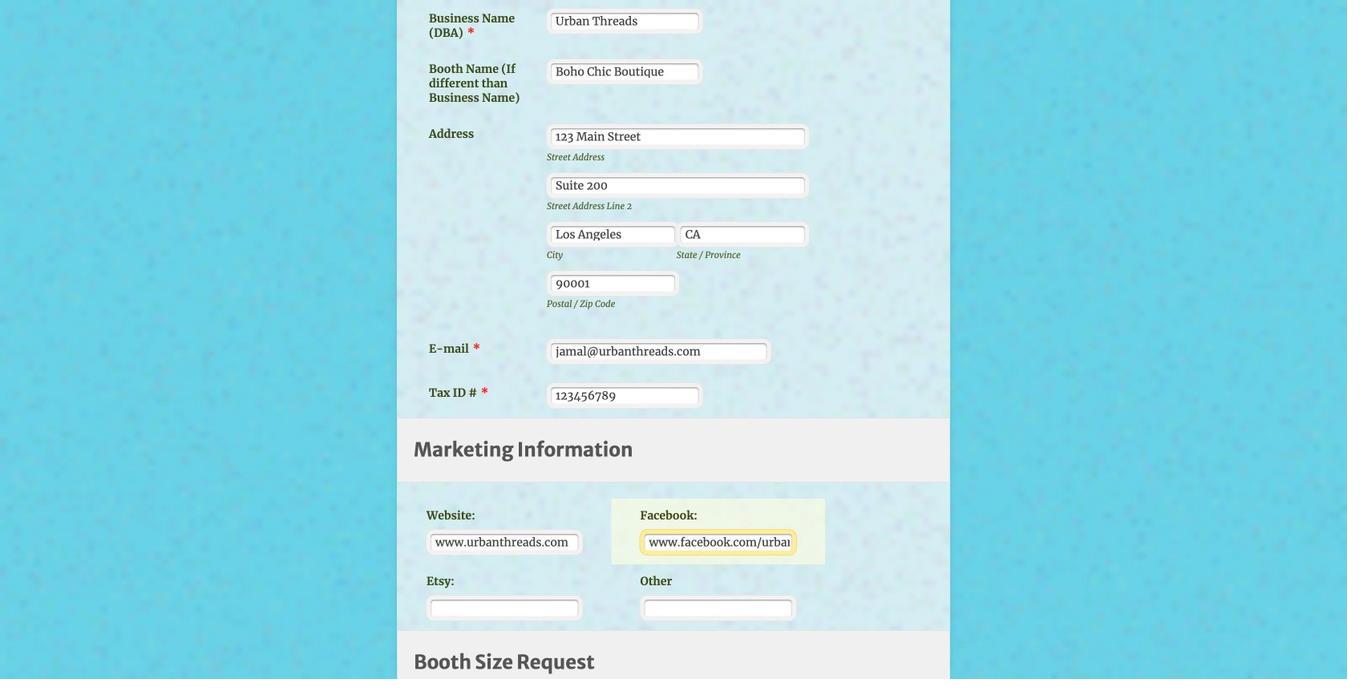 Task type: locate. For each thing, give the bounding box(es) containing it.
  text field
[[551, 177, 805, 194], [551, 226, 676, 243], [681, 226, 805, 243], [551, 275, 676, 292], [431, 534, 579, 551], [644, 534, 792, 551], [431, 600, 579, 617]]

  text field
[[551, 13, 699, 30], [551, 129, 805, 145], [551, 388, 699, 404], [644, 600, 792, 617]]

None text field
[[551, 64, 699, 80]]



Task type: describe. For each thing, give the bounding box(es) containing it.
ex: myname@example.com email field
[[551, 343, 767, 360]]



